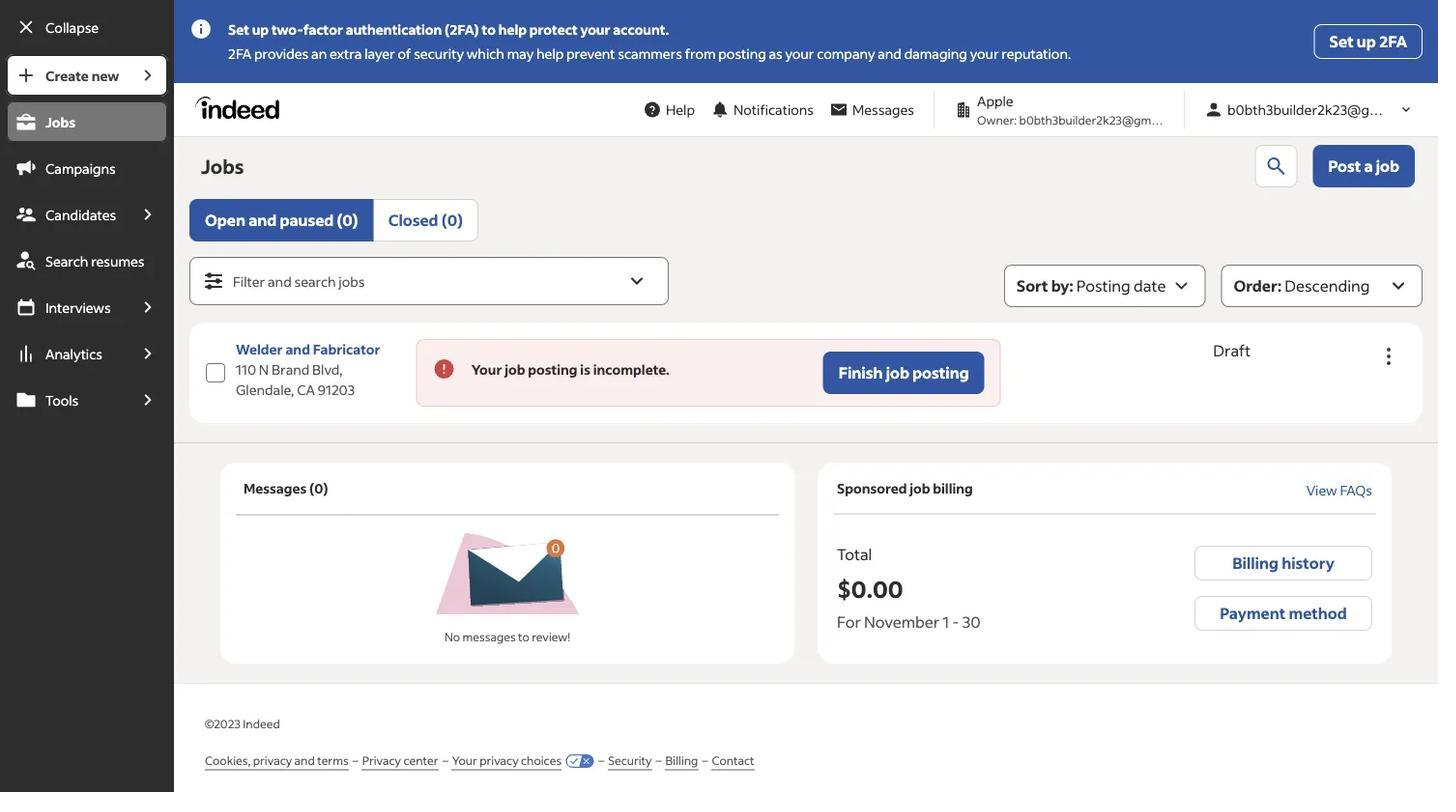 Task type: describe. For each thing, give the bounding box(es) containing it.
privacy for choices
[[480, 754, 519, 769]]

messages for messages
[[853, 101, 915, 118]]

notifications
[[734, 101, 814, 118]]

contact link
[[712, 753, 755, 771]]

descending
[[1285, 276, 1371, 296]]

security – billing – contact
[[608, 754, 755, 769]]

security
[[608, 754, 652, 769]]

damaging
[[905, 45, 968, 62]]

prevent
[[567, 45, 616, 62]]

messages link
[[822, 92, 923, 128]]

terms
[[317, 754, 349, 769]]

(2fa)
[[445, 21, 479, 38]]

new
[[92, 67, 119, 84]]

1 horizontal spatial your
[[786, 45, 815, 62]]

glendale,
[[236, 382, 294, 399]]

for
[[837, 613, 861, 632]]

payment method
[[1221, 604, 1348, 624]]

jobs link
[[6, 101, 168, 143]]

tools
[[45, 392, 79, 409]]

1 vertical spatial billing
[[666, 754, 699, 769]]

posting for your job posting is incomplete.
[[528, 361, 578, 379]]

security
[[414, 45, 464, 62]]

3 – from the left
[[599, 754, 605, 769]]

open and paused (0)
[[205, 210, 358, 230]]

posting for finish job posting
[[913, 363, 970, 383]]

up for 2fa
[[1358, 31, 1377, 51]]

privacy center link
[[362, 753, 439, 771]]

filter
[[233, 273, 265, 291]]

(0) for closed (0)
[[442, 210, 463, 230]]

scammers
[[618, 45, 683, 62]]

jobs
[[339, 273, 365, 291]]

finish
[[839, 363, 883, 383]]

november
[[865, 613, 940, 632]]

1
[[943, 613, 950, 632]]

order: descending
[[1234, 276, 1371, 296]]

create
[[45, 67, 89, 84]]

closed (0)
[[388, 210, 463, 230]]

n
[[259, 361, 269, 379]]

of
[[398, 45, 411, 62]]

analytics
[[45, 345, 102, 363]]

posting
[[1077, 276, 1131, 296]]

apple owner: b0bth3builder2k23@gmail.com element
[[947, 91, 1190, 129]]

notifications button
[[703, 88, 822, 131]]

jobs inside "menu bar"
[[45, 113, 75, 131]]

and for open and paused (0)
[[249, 210, 277, 230]]

post a job link
[[1314, 145, 1416, 188]]

center
[[404, 754, 439, 769]]

sort
[[1017, 276, 1049, 296]]

order:
[[1234, 276, 1282, 296]]

110
[[236, 361, 256, 379]]

welder and fabricator 110 n brand blvd, glendale, ca 91203
[[236, 341, 381, 399]]

an
[[311, 45, 327, 62]]

draft
[[1214, 341, 1252, 361]]

account.
[[613, 21, 669, 38]]

campaigns link
[[6, 147, 168, 190]]

security link
[[608, 753, 652, 771]]

cookies, privacy and terms link
[[205, 753, 349, 771]]

candidates link
[[6, 193, 128, 236]]

2fa inside set up two-factor authentication (2fa) to help protect your account. 2fa provides an extra layer of security which may help prevent scammers from posting as your company and damaging your reputation.
[[228, 45, 252, 62]]

which
[[467, 45, 505, 62]]

©2023 indeed
[[205, 717, 280, 732]]

your job posting is incomplete.
[[472, 361, 670, 379]]

analytics link
[[6, 333, 128, 375]]

view
[[1307, 482, 1338, 499]]

sort by: posting date
[[1017, 276, 1167, 296]]

30
[[963, 613, 981, 632]]

4 – from the left
[[656, 754, 662, 769]]

job for sponsored job billing
[[910, 480, 931, 497]]

5 – from the left
[[702, 754, 708, 769]]

1 horizontal spatial help
[[537, 45, 564, 62]]

closed
[[388, 210, 439, 230]]

0 horizontal spatial your
[[581, 21, 611, 38]]

set up two-factor authentication (2fa) to help protect your account. 2fa provides an extra layer of security which may help prevent scammers from posting as your company and damaging your reputation.
[[228, 21, 1072, 62]]

tools link
[[6, 379, 128, 422]]

faqs
[[1341, 482, 1373, 499]]

extra
[[330, 45, 362, 62]]

brand
[[272, 361, 310, 379]]

and for welder and fabricator 110 n brand blvd, glendale, ca 91203
[[286, 341, 310, 358]]

expand advanced search image
[[626, 270, 649, 293]]

blvd,
[[312, 361, 343, 379]]

privacy
[[362, 754, 401, 769]]

search
[[294, 273, 336, 291]]

(0) for messages (0)
[[310, 480, 328, 498]]

authentication
[[346, 21, 442, 38]]

filter and search jobs
[[233, 273, 365, 291]]

resumes
[[91, 252, 145, 270]]

as
[[769, 45, 783, 62]]

welder and fabricator link
[[236, 341, 381, 358]]

help
[[666, 101, 695, 118]]

indeed home image
[[195, 96, 288, 119]]

set for set up two-factor authentication (2fa) to help protect your account. 2fa provides an extra layer of security which may help prevent scammers from posting as your company and damaging your reputation.
[[228, 21, 249, 38]]



Task type: vqa. For each thing, say whether or not it's contained in the screenshot.
the bottom Jobs
yes



Task type: locate. For each thing, give the bounding box(es) containing it.
(0)
[[337, 210, 358, 230], [442, 210, 463, 230], [310, 480, 328, 498]]

2 – from the left
[[443, 754, 448, 769]]

your privacy choices
[[452, 754, 562, 769]]

1 horizontal spatial posting
[[719, 45, 767, 62]]

job
[[1377, 156, 1400, 176], [505, 361, 526, 379], [886, 363, 910, 383], [910, 480, 931, 497]]

0 vertical spatial messages
[[853, 101, 915, 118]]

1 horizontal spatial 2fa
[[1380, 31, 1408, 51]]

billing
[[1233, 554, 1279, 573], [666, 754, 699, 769]]

to up which
[[482, 21, 496, 38]]

0 horizontal spatial (0)
[[310, 480, 328, 498]]

menu bar containing create new
[[0, 54, 174, 793]]

jobs down the create new link
[[45, 113, 75, 131]]

2 horizontal spatial (0)
[[442, 210, 463, 230]]

help down the protect
[[537, 45, 564, 62]]

set inside set up two-factor authentication (2fa) to help protect your account. 2fa provides an extra layer of security which may help prevent scammers from posting as your company and damaging your reputation.
[[228, 21, 249, 38]]

menu bar
[[0, 54, 174, 793]]

history
[[1283, 554, 1335, 573]]

1 vertical spatial your
[[452, 754, 477, 769]]

two-
[[272, 21, 303, 38]]

0 vertical spatial jobs
[[45, 113, 75, 131]]

up for two-
[[252, 21, 269, 38]]

1 horizontal spatial up
[[1358, 31, 1377, 51]]

payment method link
[[1195, 597, 1373, 632]]

to left review!
[[518, 630, 530, 645]]

is
[[581, 361, 591, 379]]

factor
[[303, 21, 343, 38]]

posting left 'is' at left top
[[528, 361, 578, 379]]

set left two-
[[228, 21, 249, 38]]

messages for messages (0)
[[244, 480, 307, 498]]

billing up payment
[[1233, 554, 1279, 573]]

total $0.00 for november 1 - 30
[[837, 545, 981, 632]]

and right filter
[[268, 273, 292, 291]]

– right center
[[443, 754, 448, 769]]

posting
[[719, 45, 767, 62], [528, 361, 578, 379], [913, 363, 970, 383]]

0 horizontal spatial jobs
[[45, 113, 75, 131]]

open
[[205, 210, 246, 230]]

1 horizontal spatial to
[[518, 630, 530, 645]]

1 horizontal spatial jobs
[[201, 154, 244, 179]]

paused
[[280, 210, 334, 230]]

view faqs link
[[1307, 482, 1373, 499]]

1 – from the left
[[353, 754, 358, 769]]

0 horizontal spatial up
[[252, 21, 269, 38]]

contact
[[712, 754, 755, 769]]

and for filter and search jobs
[[268, 273, 292, 291]]

0 vertical spatial billing
[[1233, 554, 1279, 573]]

privacy down indeed at the left of the page
[[253, 754, 292, 769]]

privacy left choices
[[480, 754, 519, 769]]

job left 'is' at left top
[[505, 361, 526, 379]]

billing left contact
[[666, 754, 699, 769]]

ca
[[297, 382, 315, 399]]

protect
[[530, 21, 578, 38]]

2 horizontal spatial posting
[[913, 363, 970, 383]]

your up apple
[[971, 45, 999, 62]]

jobs up open
[[201, 154, 244, 179]]

-
[[953, 613, 960, 632]]

filter and search jobs element
[[191, 258, 668, 305]]

reputation.
[[1002, 45, 1072, 62]]

create new
[[45, 67, 119, 84]]

1 horizontal spatial billing
[[1233, 554, 1279, 573]]

view faqs
[[1307, 482, 1373, 499]]

search candidates image
[[1265, 155, 1289, 178]]

set up 2fa link
[[1315, 24, 1424, 59]]

post
[[1329, 156, 1362, 176]]

b0bth3builder2k23@gmail.com up the post
[[1228, 101, 1426, 118]]

incomplete.
[[594, 361, 670, 379]]

Select job checkbox
[[206, 364, 225, 383]]

0 horizontal spatial to
[[482, 21, 496, 38]]

your for your job posting is incomplete.
[[472, 361, 502, 379]]

0 horizontal spatial posting
[[528, 361, 578, 379]]

your inside your privacy choices link
[[452, 754, 477, 769]]

1 vertical spatial help
[[537, 45, 564, 62]]

to inside set up two-factor authentication (2fa) to help protect your account. 2fa provides an extra layer of security which may help prevent scammers from posting as your company and damaging your reputation.
[[482, 21, 496, 38]]

0 vertical spatial help
[[499, 21, 527, 38]]

privacy inside your privacy choices link
[[480, 754, 519, 769]]

your privacy choices link
[[452, 753, 562, 771]]

2 horizontal spatial your
[[971, 45, 999, 62]]

1 horizontal spatial (0)
[[337, 210, 358, 230]]

your up prevent
[[581, 21, 611, 38]]

choices
[[521, 754, 562, 769]]

fabricator
[[313, 341, 381, 358]]

cookies,
[[205, 754, 251, 769]]

cookies, privacy and terms – privacy center –
[[205, 754, 448, 769]]

help button
[[635, 92, 703, 128]]

job for finish job posting
[[886, 363, 910, 383]]

0 horizontal spatial help
[[499, 21, 527, 38]]

campaigns
[[45, 160, 116, 177]]

2fa
[[1380, 31, 1408, 51], [228, 45, 252, 62]]

set up 2fa
[[1330, 31, 1408, 51]]

collapse
[[45, 18, 99, 36]]

collapse button
[[6, 6, 168, 48]]

up inside set up two-factor authentication (2fa) to help protect your account. 2fa provides an extra layer of security which may help prevent scammers from posting as your company and damaging your reputation.
[[252, 21, 269, 38]]

job right a
[[1377, 156, 1400, 176]]

0 vertical spatial to
[[482, 21, 496, 38]]

create new link
[[6, 54, 128, 97]]

1 horizontal spatial messages
[[853, 101, 915, 118]]

set up b0bth3builder2k23@gmail.com dropdown button
[[1330, 31, 1355, 51]]

provides
[[254, 45, 309, 62]]

0 horizontal spatial billing
[[666, 754, 699, 769]]

0 horizontal spatial 2fa
[[228, 45, 252, 62]]

1 horizontal spatial set
[[1330, 31, 1355, 51]]

0 horizontal spatial privacy
[[253, 754, 292, 769]]

1 horizontal spatial privacy
[[480, 754, 519, 769]]

apple
[[978, 92, 1014, 110]]

finish job posting group
[[416, 339, 1002, 407]]

billing link
[[666, 753, 699, 771]]

and up brand
[[286, 341, 310, 358]]

– left the billing link
[[656, 754, 662, 769]]

b0bth3builder2k23@gmail.com button
[[1197, 92, 1426, 128]]

job inside button
[[886, 363, 910, 383]]

©2023
[[205, 717, 241, 732]]

and inside set up two-factor authentication (2fa) to help protect your account. 2fa provides an extra layer of security which may help prevent scammers from posting as your company and damaging your reputation.
[[878, 45, 902, 62]]

1 vertical spatial messages
[[244, 480, 307, 498]]

set for set up 2fa
[[1330, 31, 1355, 51]]

0 horizontal spatial messages
[[244, 480, 307, 498]]

– right terms
[[353, 754, 358, 769]]

your right as
[[786, 45, 815, 62]]

0 horizontal spatial b0bth3builder2k23@gmail.com
[[1020, 112, 1190, 127]]

by:
[[1052, 276, 1074, 296]]

total
[[837, 545, 873, 565]]

payment
[[1221, 604, 1286, 624]]

and right open
[[249, 210, 277, 230]]

posting inside set up two-factor authentication (2fa) to help protect your account. 2fa provides an extra layer of security which may help prevent scammers from posting as your company and damaging your reputation.
[[719, 45, 767, 62]]

search resumes
[[45, 252, 145, 270]]

your inside finish job posting group
[[472, 361, 502, 379]]

job title and location element
[[236, 339, 400, 400]]

help up may
[[499, 21, 527, 38]]

job right finish
[[886, 363, 910, 383]]

and right company
[[878, 45, 902, 62]]

1 horizontal spatial b0bth3builder2k23@gmail.com
[[1228, 101, 1426, 118]]

interviews link
[[6, 286, 128, 329]]

91203
[[318, 382, 355, 399]]

sponsored
[[837, 480, 908, 497]]

1 privacy from the left
[[253, 754, 292, 769]]

– right the billing link
[[702, 754, 708, 769]]

search resumes link
[[6, 240, 168, 282]]

0 horizontal spatial set
[[228, 21, 249, 38]]

posting right finish
[[913, 363, 970, 383]]

0 vertical spatial your
[[472, 361, 502, 379]]

date
[[1134, 276, 1167, 296]]

1 vertical spatial to
[[518, 630, 530, 645]]

job for your job posting is incomplete.
[[505, 361, 526, 379]]

and inside welder and fabricator 110 n brand blvd, glendale, ca 91203
[[286, 341, 310, 358]]

b0bth3builder2k23@gmail.com inside dropdown button
[[1228, 101, 1426, 118]]

finish job posting
[[839, 363, 970, 383]]

set
[[228, 21, 249, 38], [1330, 31, 1355, 51]]

2 privacy from the left
[[480, 754, 519, 769]]

indeed
[[243, 717, 280, 732]]

1 vertical spatial jobs
[[201, 154, 244, 179]]

layer
[[365, 45, 395, 62]]

welder
[[236, 341, 283, 358]]

messages
[[853, 101, 915, 118], [244, 480, 307, 498]]

job left the billing
[[910, 480, 931, 497]]

privacy for and
[[253, 754, 292, 769]]

search
[[45, 252, 88, 270]]

posting left as
[[719, 45, 767, 62]]

help
[[499, 21, 527, 38], [537, 45, 564, 62]]

posting inside button
[[913, 363, 970, 383]]

up up b0bth3builder2k23@gmail.com dropdown button
[[1358, 31, 1377, 51]]

up left two-
[[252, 21, 269, 38]]

review!
[[532, 630, 571, 645]]

a
[[1365, 156, 1374, 176]]

your for your privacy choices
[[452, 754, 477, 769]]

billing history
[[1233, 554, 1335, 573]]

b0bth3builder2k23@gmail.com inside the apple owner: b0bth3builder2k23@gmail.com
[[1020, 112, 1190, 127]]

messages
[[463, 630, 516, 645]]

b0bth3builder2k23@gmail.com down 'reputation.' on the right of the page
[[1020, 112, 1190, 127]]

finish job posting button
[[824, 352, 985, 395]]

may
[[507, 45, 534, 62]]

– left security
[[599, 754, 605, 769]]

and left terms
[[295, 754, 315, 769]]



